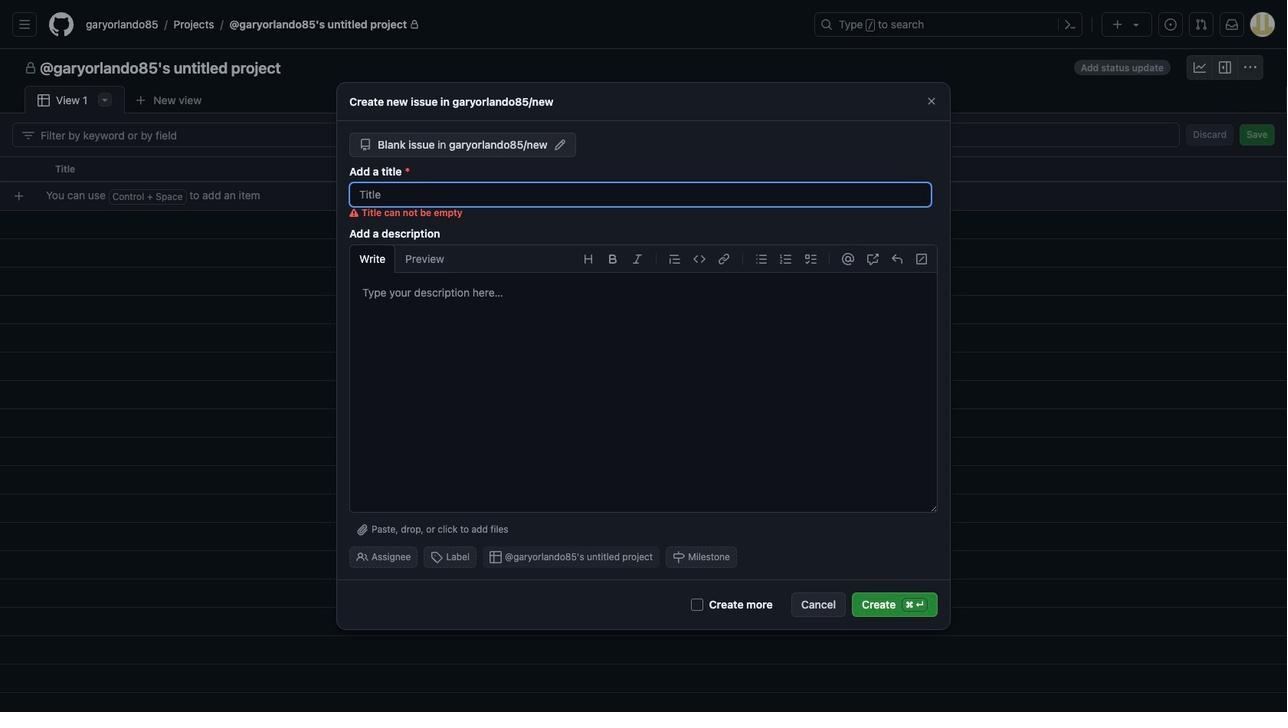 Task type: locate. For each thing, give the bounding box(es) containing it.
triangle down image
[[1131, 18, 1143, 31]]

tab panel
[[0, 113, 1288, 712]]

row down assignees column options icon
[[6, 182, 1288, 210]]

0 vertical spatial tab list
[[25, 86, 236, 114]]

tab list
[[25, 86, 236, 114], [350, 245, 455, 273]]

Markdown value text field
[[350, 273, 938, 512]]

row up add a title text box
[[0, 156, 1288, 182]]

None checkbox
[[691, 599, 703, 611]]

bold (cmd + b) image
[[607, 253, 619, 265]]

insert slash-command image
[[916, 253, 928, 265]]

add field image
[[864, 163, 876, 175]]

add a link (cmd + k) image
[[718, 253, 731, 265]]

issue opened image
[[1165, 18, 1178, 31]]

homepage image
[[49, 12, 74, 37]]

region
[[0, 0, 1288, 712]]

list
[[80, 12, 806, 37]]

sc 9kayk9 0 image inside tab list
[[38, 94, 50, 107]]

row
[[0, 156, 1288, 182], [6, 182, 1288, 210]]

formatting tools toolbar
[[460, 245, 938, 273]]

insert code (cmd + e) image
[[694, 253, 706, 265]]

add header text image
[[583, 253, 595, 265]]

sc 9kayk9 0 image
[[1194, 61, 1207, 74], [1220, 61, 1232, 74], [1245, 61, 1257, 74], [926, 95, 938, 107]]

cell
[[0, 156, 46, 182]]

0 vertical spatial sc 9kayk9 0 image
[[25, 62, 37, 74]]

plus image
[[1112, 18, 1125, 31]]

status column options image
[[825, 163, 837, 176]]

2 vertical spatial sc 9kayk9 0 image
[[22, 129, 34, 141]]

git pull request image
[[1196, 18, 1208, 31]]

italic (cmd + i) image
[[632, 253, 644, 265]]

sc 9kayk9 0 image
[[25, 62, 37, 74], [38, 94, 50, 107], [22, 129, 34, 141]]

1 vertical spatial sc 9kayk9 0 image
[[38, 94, 50, 107]]

dialog
[[337, 83, 951, 629]]

grid
[[0, 156, 1288, 712]]

sc 9kayk9 0 image inside the view filters region
[[22, 129, 34, 141]]

1 vertical spatial tab list
[[350, 245, 455, 273]]

reference an issue, pull request, or discussion (#) image
[[867, 253, 879, 265]]

alert fill image
[[350, 209, 359, 218]]

0 horizontal spatial tab list
[[25, 86, 236, 114]]

sc 9kayk9 0 image inside project navigation
[[25, 62, 37, 74]]



Task type: describe. For each thing, give the bounding box(es) containing it.
mention a user or team (@) image
[[843, 253, 855, 265]]

add a task list (cmd + shift + l) image
[[805, 253, 817, 265]]

view options for view 1 image
[[99, 94, 111, 106]]

1 horizontal spatial tab list
[[350, 245, 455, 273]]

project navigation
[[0, 49, 1288, 86]]

command palette image
[[1065, 18, 1077, 31]]

notifications image
[[1227, 18, 1239, 31]]

add a bulleted list (cmd + 8) image
[[756, 253, 768, 265]]

lock image
[[410, 20, 419, 29]]

view filters region
[[12, 123, 1276, 147]]

Add a title text field
[[350, 183, 931, 206]]

add a numbered list (cmd + shift + 7) image
[[780, 253, 793, 265]]

title column options image
[[518, 163, 531, 176]]

create new item or add existing item image
[[13, 190, 25, 202]]

add saved reply (ctrl + .) image
[[892, 253, 904, 265]]

insert a quote (cmd + shift + .) image
[[669, 253, 682, 265]]

assignees column options image
[[672, 163, 684, 176]]



Task type: vqa. For each thing, say whether or not it's contained in the screenshot.
dot fill icon
no



